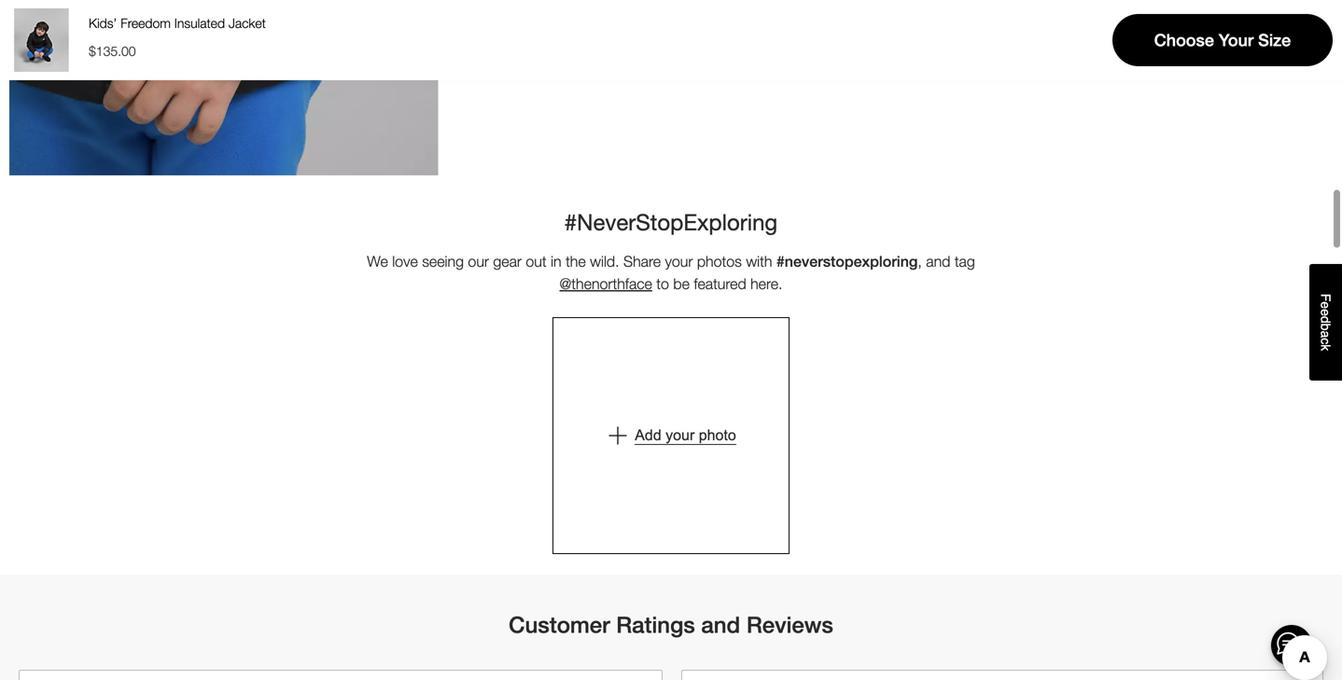 Task type: vqa. For each thing, say whether or not it's contained in the screenshot.
the you? corresponding to Super cute on!
no



Task type: describe. For each thing, give the bounding box(es) containing it.
and inside we love seeing our gear out in the wild. share your photos with #neverstopexploring , and tag @thenorthface to be featured here.
[[926, 253, 951, 270]]

we
[[367, 253, 388, 270]]

choose your size
[[1155, 30, 1291, 50]]

photos
[[697, 253, 742, 270]]

https://images.thenorthface.com/is/image/thenorthface/nf0a82yj_jk3_hero?$color swatch$ image
[[9, 8, 73, 72]]

love
[[392, 253, 418, 270]]

a
[[1319, 331, 1334, 338]]

#neverstopexploring
[[565, 209, 778, 235]]

customer ratings and reviews
[[509, 612, 834, 639]]

f e e d b a c k button
[[1310, 264, 1343, 381]]

seeing
[[422, 253, 464, 270]]

choose
[[1155, 30, 1215, 50]]

your inside we love seeing our gear out in the wild. share your photos with #neverstopexploring , and tag @thenorthface to be featured here.
[[665, 253, 693, 270]]

share
[[624, 253, 661, 270]]

your inside 'button'
[[666, 427, 695, 444]]

$135.00
[[89, 43, 136, 59]]

size
[[1259, 30, 1291, 50]]

gear
[[493, 253, 522, 270]]

be
[[674, 275, 690, 293]]

photo
[[699, 427, 736, 444]]

featured
[[694, 275, 747, 293]]

d
[[1319, 316, 1334, 324]]



Task type: locate. For each thing, give the bounding box(es) containing it.
b
[[1319, 324, 1334, 331]]

we love seeing our gear out in the wild. share your photos with #neverstopexploring , and tag @thenorthface to be featured here.
[[367, 253, 975, 293]]

with
[[746, 253, 773, 270]]

and right ,
[[926, 253, 951, 270]]

kids' freedom insulated jacket
[[89, 15, 266, 31]]

1 e from the top
[[1319, 302, 1334, 309]]

e up d
[[1319, 302, 1334, 309]]

add
[[635, 427, 662, 444]]

add your photo button
[[553, 317, 790, 555]]

to
[[657, 275, 669, 293]]

2 e from the top
[[1319, 309, 1334, 316]]

jacket
[[229, 15, 266, 31]]

e up b
[[1319, 309, 1334, 316]]

0 horizontal spatial and
[[702, 612, 741, 639]]

tag
[[955, 253, 975, 270]]

0 vertical spatial and
[[926, 253, 951, 270]]

f e e d b a c k
[[1319, 294, 1334, 351]]

and right ratings
[[702, 612, 741, 639]]

0 vertical spatial your
[[665, 253, 693, 270]]

our
[[468, 253, 489, 270]]

@thenorthface
[[560, 275, 653, 293]]

out
[[526, 253, 547, 270]]

ratings
[[616, 612, 695, 639]]

1 vertical spatial your
[[666, 427, 695, 444]]

c
[[1319, 338, 1334, 345]]

choose your size button
[[1113, 14, 1333, 66]]

customer
[[509, 612, 610, 639]]

@thenorthface link
[[560, 275, 653, 293]]

your
[[665, 253, 693, 270], [666, 427, 695, 444]]

wild.
[[590, 253, 620, 270]]

k
[[1319, 345, 1334, 351]]

reviews
[[747, 612, 834, 639]]

the
[[566, 253, 586, 270]]

,
[[918, 253, 922, 270]]

#neverstopexploring
[[777, 253, 918, 270]]

your right add
[[666, 427, 695, 444]]

freedom
[[121, 15, 171, 31]]

insulated
[[174, 15, 225, 31]]

and
[[926, 253, 951, 270], [702, 612, 741, 639]]

your up be
[[665, 253, 693, 270]]

1 vertical spatial and
[[702, 612, 741, 639]]

in
[[551, 253, 562, 270]]

1 horizontal spatial and
[[926, 253, 951, 270]]

here.
[[751, 275, 783, 293]]

your
[[1219, 30, 1254, 50]]

add your photo
[[635, 427, 736, 444]]

e
[[1319, 302, 1334, 309], [1319, 309, 1334, 316]]

kids'
[[89, 15, 117, 31]]

f
[[1319, 294, 1334, 302]]



